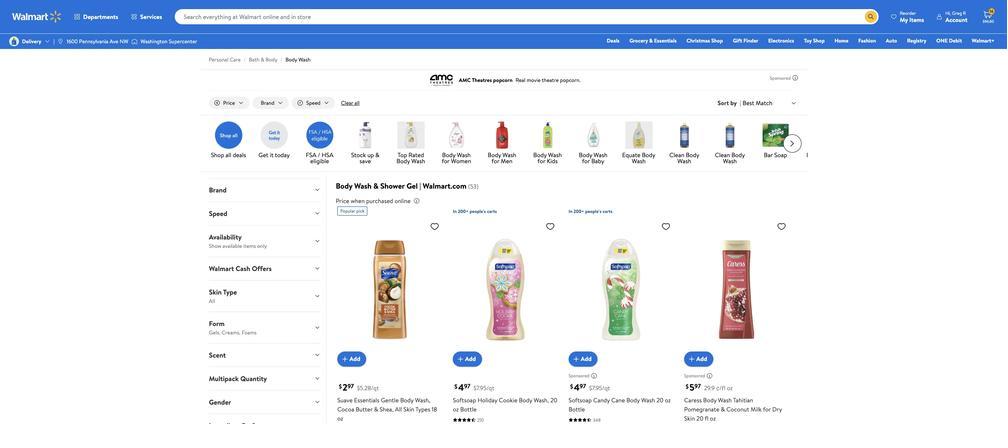 Task type: describe. For each thing, give the bounding box(es) containing it.
dry
[[772, 405, 782, 414]]

personal care link
[[209, 56, 241, 63]]

speed inside sort and filter section element
[[306, 99, 321, 107]]

in 200+ people's carts for $ 4 97 $7.95/qt softsoap candy cane body wash 20 oz bottle
[[569, 208, 613, 215]]

add to favorites list, suave essentials gentle body wash, cocoa butter & shea, all skin types 18 oz image
[[430, 222, 439, 231]]

body wash for women link
[[437, 122, 476, 166]]

& inside $ 2 97 $5.28/qt suave essentials gentle body wash, cocoa butter & shea, all skin types 18 oz
[[374, 405, 378, 414]]

best match button
[[741, 98, 798, 108]]

$5.28/qt
[[357, 384, 379, 392]]

body inside body wash for women
[[442, 151, 456, 159]]

bath & body link
[[249, 56, 277, 63]]

gentle
[[381, 396, 399, 404]]

baby
[[591, 157, 604, 165]]

clear all button
[[338, 97, 363, 109]]

multipack quantity tab
[[203, 367, 326, 390]]

29.9
[[704, 384, 715, 392]]

body inside $ 2 97 $5.28/qt suave essentials gentle body wash, cocoa butter & shea, all skin types 18 oz
[[400, 396, 414, 404]]

shop all deals link
[[209, 122, 248, 160]]

wash, for 4
[[534, 396, 549, 404]]

cookie
[[499, 396, 517, 404]]

grocery & essentials
[[629, 37, 677, 44]]

sponsored for second ad disclaimer and feedback for ingridsponsoredproducts image from the left
[[684, 373, 705, 379]]

 image for delivery
[[9, 36, 19, 46]]

body wash for men image
[[488, 122, 516, 149]]

0 vertical spatial brand button
[[252, 97, 289, 109]]

clear all
[[341, 99, 360, 107]]

body wash for kids
[[533, 151, 562, 165]]

stock up & save
[[351, 151, 379, 165]]

oz inside $ 4 97 $7.95/qt softsoap holiday cookie body wash, 20 oz bottle
[[453, 405, 459, 414]]

debit
[[949, 37, 962, 44]]

1 tab from the top
[[203, 155, 326, 178]]

all inside skin type all
[[209, 297, 215, 305]]

reorder
[[900, 10, 916, 16]]

clean body wash image for 2nd clean body wash link
[[716, 122, 744, 149]]

top rated body wash link
[[391, 122, 431, 166]]

ad disclaimer and feedback for skylinedisplayad image
[[792, 75, 798, 81]]

body inside 'body wash for men'
[[488, 151, 501, 159]]

candy
[[593, 396, 610, 404]]

body inside the body wash for kids
[[533, 151, 547, 159]]

auto
[[886, 37, 897, 44]]

availability
[[209, 232, 241, 242]]

caress body wash tahitian pomegranate & coconut milk for dry skin 20 fl oz image
[[684, 219, 789, 361]]

pick
[[356, 208, 364, 214]]

multipack quantity
[[209, 374, 267, 384]]

get it today
[[258, 151, 290, 159]]

purchased
[[366, 197, 393, 205]]

hi,
[[945, 10, 951, 16]]

body wash for men link
[[482, 122, 522, 166]]

softsoap candy cane body wash 20 oz bottle image
[[569, 219, 674, 361]]

for inside $ 5 97 29.9 ¢/fl oz caress body wash tahitian pomegranate & coconut milk for dry skin 20 fl oz
[[763, 405, 771, 414]]

$ for $ 5 97 29.9 ¢/fl oz caress body wash tahitian pomegranate & coconut milk for dry skin 20 fl oz
[[686, 383, 689, 391]]

$ 5 97 29.9 ¢/fl oz caress body wash tahitian pomegranate & coconut milk for dry skin 20 fl oz
[[684, 381, 782, 423]]

equate body wash image
[[625, 122, 652, 149]]

match
[[756, 99, 773, 107]]

add to favorites list, caress body wash tahitian pomegranate & coconut milk for dry skin 20 fl oz image
[[777, 222, 786, 231]]

fashion link
[[855, 36, 879, 45]]

scent button
[[203, 344, 326, 367]]

add to favorites list, softsoap holiday cookie body wash, 20 oz bottle image
[[546, 222, 555, 231]]

$ 4 97 $7.95/qt softsoap candy cane body wash 20 oz bottle
[[569, 381, 671, 414]]

wash inside '$ 4 97 $7.95/qt softsoap candy cane body wash 20 oz bottle'
[[641, 396, 655, 404]]

gender
[[209, 398, 231, 407]]

$7.95/qt for $ 4 97 $7.95/qt softsoap holiday cookie body wash, 20 oz bottle
[[474, 384, 494, 392]]

finder
[[743, 37, 759, 44]]

my
[[900, 15, 908, 24]]

ave
[[110, 38, 118, 45]]

services
[[140, 13, 162, 21]]

4 add from the left
[[696, 355, 707, 363]]

get it today image
[[260, 122, 288, 149]]

items
[[243, 242, 256, 250]]

speed inside tab
[[209, 209, 227, 218]]

shea,
[[380, 405, 394, 414]]

r
[[963, 10, 966, 16]]

types
[[416, 405, 430, 414]]

departments
[[83, 13, 118, 21]]

20 inside $ 5 97 29.9 ¢/fl oz caress body wash tahitian pomegranate & coconut milk for dry skin 20 fl oz
[[697, 414, 703, 423]]

scent tab
[[203, 344, 326, 367]]

caress
[[684, 396, 702, 404]]

0 vertical spatial |
[[53, 38, 55, 45]]

1 ad disclaimer and feedback for ingridsponsoredproducts image from the left
[[591, 373, 597, 379]]

type
[[223, 288, 237, 297]]

auto link
[[883, 36, 901, 45]]

sponsored for ad disclaimer and feedback for skylinedisplayad icon
[[770, 75, 791, 81]]

body inside '$ 4 97 $7.95/qt softsoap candy cane body wash 20 oz bottle'
[[626, 396, 640, 404]]

1 clean body wash link from the left
[[665, 122, 704, 166]]

legal information image
[[414, 198, 420, 204]]

4 for $ 4 97 $7.95/qt softsoap holiday cookie body wash, 20 oz bottle
[[458, 381, 464, 394]]

brand for top brand dropdown button
[[261, 99, 274, 107]]

shop all deals
[[211, 151, 246, 159]]

gift
[[733, 37, 742, 44]]

deals
[[607, 37, 620, 44]]

get
[[258, 151, 268, 159]]

in for $ 4 97 $7.95/qt softsoap candy cane body wash 20 oz bottle
[[569, 208, 572, 215]]

fashion
[[858, 37, 876, 44]]

body wash for baby image
[[580, 122, 607, 149]]

add for softsoap holiday cookie body wash, 20 oz bottle
[[465, 355, 476, 363]]

form tab
[[203, 312, 326, 343]]

electronics
[[768, 37, 794, 44]]

essentials inside $ 2 97 $5.28/qt suave essentials gentle body wash, cocoa butter & shea, all skin types 18 oz
[[354, 396, 379, 404]]

skin inside $ 5 97 29.9 ¢/fl oz caress body wash tahitian pomegranate & coconut milk for dry skin 20 fl oz
[[684, 414, 695, 423]]

cocoa
[[337, 405, 354, 414]]

one
[[936, 37, 948, 44]]

4 add button from the left
[[684, 352, 713, 367]]

price for price
[[223, 99, 235, 107]]

body wash for kids image
[[534, 122, 561, 149]]

save
[[360, 157, 371, 165]]

price button
[[209, 97, 249, 109]]

reorder my items
[[900, 10, 924, 24]]

body inside $ 5 97 29.9 ¢/fl oz caress body wash tahitian pomegranate & coconut milk for dry skin 20 fl oz
[[703, 396, 717, 404]]

0 horizontal spatial shop
[[211, 151, 224, 159]]

in 200+ people's carts for $ 4 97 $7.95/qt softsoap holiday cookie body wash, 20 oz bottle
[[453, 208, 497, 215]]

/ inside fsa / hsa eligible
[[318, 151, 320, 159]]

price when purchased online
[[336, 197, 411, 205]]

toy shop link
[[801, 36, 828, 45]]

2 tab from the top
[[203, 414, 326, 424]]

wash inside 'body wash for men'
[[503, 151, 516, 159]]

oz right ¢/fl
[[727, 384, 733, 392]]

walmart+
[[972, 37, 995, 44]]

walmart.com
[[423, 181, 467, 191]]

toy
[[804, 37, 812, 44]]

foams
[[242, 329, 256, 337]]

2 clean body wash link from the left
[[710, 122, 750, 166]]

gift finder
[[733, 37, 759, 44]]

add to cart image for $ 4 97 $7.95/qt softsoap candy cane body wash 20 oz bottle
[[572, 355, 581, 364]]

walmart
[[209, 264, 234, 273]]

1 vertical spatial speed button
[[203, 202, 326, 225]]

97 for $ 5 97 29.9 ¢/fl oz caress body wash tahitian pomegranate & coconut milk for dry skin 20 fl oz
[[695, 382, 701, 391]]

it
[[270, 151, 274, 159]]

top rated body wash
[[397, 151, 425, 165]]

$ 2 97 $5.28/qt suave essentials gentle body wash, cocoa butter & shea, all skin types 18 oz
[[337, 381, 437, 423]]

& inside $ 5 97 29.9 ¢/fl oz caress body wash tahitian pomegranate & coconut milk for dry skin 20 fl oz
[[721, 405, 725, 414]]

washington supercenter
[[141, 38, 197, 45]]

bar soap link
[[756, 122, 795, 160]]

& right bath
[[261, 56, 264, 63]]

bar soap image
[[762, 122, 789, 149]]

skin type tab
[[203, 281, 326, 312]]

nw
[[120, 38, 128, 45]]

| inside sort and filter section element
[[740, 99, 741, 107]]

women
[[451, 157, 471, 165]]

grocery & essentials link
[[626, 36, 680, 45]]

add to favorites list, softsoap candy cane body wash 20 oz bottle image
[[661, 222, 671, 231]]

only
[[257, 242, 267, 250]]

suave essentials gentle body wash, cocoa butter & shea, all skin types 18 oz image
[[337, 219, 442, 361]]

softsoap for $ 4 97 $7.95/qt softsoap holiday cookie body wash, 20 oz bottle
[[453, 396, 476, 404]]

home link
[[831, 36, 852, 45]]

16
[[990, 8, 994, 15]]

equate body wash link
[[619, 122, 659, 166]]

one debit link
[[933, 36, 965, 45]]

bottle for $ 4 97 $7.95/qt softsoap holiday cookie body wash, 20 oz bottle
[[460, 405, 477, 414]]

wash inside the body wash for kids
[[548, 151, 562, 159]]

christmas shop link
[[683, 36, 726, 45]]



Task type: vqa. For each thing, say whether or not it's contained in the screenshot.
heavy,
no



Task type: locate. For each thing, give the bounding box(es) containing it.
tab up brand tab
[[203, 155, 326, 178]]

available
[[222, 242, 242, 250]]

0 horizontal spatial sponsored
[[569, 373, 589, 379]]

pennsylvania
[[79, 38, 108, 45]]

personal
[[209, 56, 228, 63]]

1 vertical spatial price
[[336, 197, 349, 205]]

1 4 from the left
[[458, 381, 464, 394]]

(53)
[[468, 182, 479, 191]]

deals
[[233, 151, 246, 159]]

1 $7.95/qt from the left
[[474, 384, 494, 392]]

all right clear
[[355, 99, 360, 107]]

20 for $ 4 97 $7.95/qt softsoap candy cane body wash 20 oz bottle
[[657, 396, 663, 404]]

oz right 'fl'
[[710, 414, 716, 423]]

$ inside $ 5 97 29.9 ¢/fl oz caress body wash tahitian pomegranate & coconut milk for dry skin 20 fl oz
[[686, 383, 689, 391]]

4 inside '$ 4 97 $7.95/qt softsoap candy cane body wash 20 oz bottle'
[[574, 381, 580, 394]]

1 $ from the left
[[339, 383, 342, 391]]

200+ for $ 4 97 $7.95/qt softsoap holiday cookie body wash, 20 oz bottle
[[458, 208, 469, 215]]

wash inside top rated body wash
[[411, 157, 425, 165]]

top rated body wash image
[[397, 122, 425, 149]]

skin inside skin type all
[[209, 288, 221, 297]]

2 horizontal spatial  image
[[131, 38, 137, 45]]

$ inside $ 2 97 $5.28/qt suave essentials gentle body wash, cocoa butter & shea, all skin types 18 oz
[[339, 383, 342, 391]]

home
[[835, 37, 849, 44]]

all inside clear all button
[[355, 99, 360, 107]]

1 200+ from the left
[[458, 208, 469, 215]]

price for price when purchased online
[[336, 197, 349, 205]]

wash inside body wash for women
[[457, 151, 471, 159]]

5
[[690, 381, 695, 394]]

1 horizontal spatial 4
[[574, 381, 580, 394]]

1 horizontal spatial 200+
[[574, 208, 584, 215]]

sort and filter section element
[[200, 91, 807, 115]]

 image for washington supercenter
[[131, 38, 137, 45]]

people's for $ 4 97 $7.95/qt softsoap holiday cookie body wash, 20 oz bottle
[[470, 208, 486, 215]]

brand button up "speed" tab
[[203, 178, 326, 202]]

348
[[593, 417, 601, 423]]

clean body wash image
[[671, 122, 698, 149], [716, 122, 744, 149]]

0 horizontal spatial price
[[223, 99, 235, 107]]

for left baby
[[582, 157, 590, 165]]

delivery
[[22, 38, 41, 45]]

2 horizontal spatial shop
[[813, 37, 825, 44]]

form gels, creams, foams
[[209, 319, 256, 337]]

4 inside $ 4 97 $7.95/qt softsoap holiday cookie body wash, 20 oz bottle
[[458, 381, 464, 394]]

price inside dropdown button
[[223, 99, 235, 107]]

bottle for $ 4 97 $7.95/qt softsoap candy cane body wash 20 oz bottle
[[569, 405, 585, 414]]

washington
[[141, 38, 167, 45]]

brand for the bottommost brand dropdown button
[[209, 185, 226, 195]]

1 people's from the left
[[470, 208, 486, 215]]

1 horizontal spatial sponsored
[[684, 373, 705, 379]]

wash inside body wash for baby
[[594, 151, 608, 159]]

1 horizontal spatial add to cart image
[[456, 355, 465, 364]]

essentials
[[654, 37, 677, 44], [354, 396, 379, 404]]

0 vertical spatial tab
[[203, 155, 326, 178]]

supercenter
[[169, 38, 197, 45]]

0 vertical spatial essentials
[[654, 37, 677, 44]]

shop for christmas shop
[[711, 37, 723, 44]]

wash, for 2
[[415, 396, 430, 404]]

1 vertical spatial all
[[395, 405, 402, 414]]

in for $ 4 97 $7.95/qt softsoap holiday cookie body wash, 20 oz bottle
[[453, 208, 457, 215]]

clean body wash image for 2nd clean body wash link from right
[[671, 122, 698, 149]]

& right up
[[375, 151, 379, 159]]

2 in from the left
[[569, 208, 572, 215]]

0 horizontal spatial clean body wash link
[[665, 122, 704, 166]]

add to cart image
[[340, 355, 349, 364], [456, 355, 465, 364], [572, 355, 581, 364]]

bottle inside '$ 4 97 $7.95/qt softsoap candy cane body wash 20 oz bottle'
[[569, 405, 585, 414]]

4 for $ 4 97 $7.95/qt softsoap candy cane body wash 20 oz bottle
[[574, 381, 580, 394]]

1 vertical spatial all
[[226, 151, 231, 159]]

price up popular
[[336, 197, 349, 205]]

up
[[367, 151, 374, 159]]

1 horizontal spatial price
[[336, 197, 349, 205]]

0 horizontal spatial  image
[[9, 36, 19, 46]]

20 inside $ 4 97 $7.95/qt softsoap holiday cookie body wash, 20 oz bottle
[[550, 396, 557, 404]]

wash, right cookie
[[534, 396, 549, 404]]

0 vertical spatial all
[[355, 99, 360, 107]]

shop left deals
[[211, 151, 224, 159]]

& up price when purchased online
[[373, 181, 379, 191]]

add to cart image for $ 4 97 $7.95/qt softsoap holiday cookie body wash, 20 oz bottle
[[456, 355, 465, 364]]

$ 4 97 $7.95/qt softsoap holiday cookie body wash, 20 oz bottle
[[453, 381, 557, 414]]

stock up & save image
[[352, 122, 379, 149]]

pomegranate
[[684, 405, 719, 414]]

when
[[351, 197, 365, 205]]

in
[[453, 208, 457, 215], [569, 208, 572, 215]]

best match
[[743, 99, 773, 107]]

1 horizontal spatial people's
[[585, 208, 602, 215]]

body inside top rated body wash
[[397, 157, 410, 165]]

speed button down brand tab
[[203, 202, 326, 225]]

all right shea,
[[395, 405, 402, 414]]

equate
[[622, 151, 640, 159]]

body inside body wash for baby
[[579, 151, 592, 159]]

softsoap left the holiday on the bottom left of page
[[453, 396, 476, 404]]

& left coconut
[[721, 405, 725, 414]]

| left 1600
[[53, 38, 55, 45]]

add to cart image
[[687, 355, 696, 364]]

1 clean from the left
[[669, 151, 684, 159]]

0 horizontal spatial bottle
[[460, 405, 477, 414]]

1 horizontal spatial shop
[[711, 37, 723, 44]]

0 horizontal spatial $7.95/qt
[[474, 384, 494, 392]]

fsa / hsa eligible
[[306, 151, 334, 165]]

for left kids
[[538, 157, 545, 165]]

softsoap inside '$ 4 97 $7.95/qt softsoap candy cane body wash 20 oz bottle'
[[569, 396, 592, 404]]

for inside body wash for women
[[442, 157, 450, 165]]

availability tab
[[203, 226, 326, 257]]

clean for 2nd clean body wash link
[[715, 151, 730, 159]]

sponsored
[[770, 75, 791, 81], [569, 373, 589, 379], [684, 373, 705, 379]]

0 vertical spatial brand
[[261, 99, 274, 107]]

2 clean body wash image from the left
[[716, 122, 744, 149]]

soap
[[774, 151, 787, 159]]

2 $ from the left
[[454, 383, 458, 391]]

2 bottle from the left
[[569, 405, 585, 414]]

for for baby
[[582, 157, 590, 165]]

2 wash, from the left
[[534, 396, 549, 404]]

shop for toy shop
[[813, 37, 825, 44]]

2 add button from the left
[[453, 352, 482, 367]]

0 vertical spatial all
[[209, 297, 215, 305]]

& inside the stock up & save
[[375, 151, 379, 159]]

1 horizontal spatial carts
[[603, 208, 613, 215]]

softsoap left candy
[[569, 396, 592, 404]]

body wash for kids link
[[528, 122, 567, 166]]

greg
[[952, 10, 962, 16]]

& right grocery at the right
[[649, 37, 653, 44]]

oz inside $ 2 97 $5.28/qt suave essentials gentle body wash, cocoa butter & shea, all skin types 18 oz
[[337, 414, 343, 423]]

next slide for chipmodulewithimages list image
[[783, 135, 801, 153]]

speed button
[[292, 97, 335, 109], [203, 202, 326, 225]]

skin inside $ 2 97 $5.28/qt suave essentials gentle body wash, cocoa butter & shea, all skin types 18 oz
[[403, 405, 414, 414]]

1 add button from the left
[[337, 352, 366, 367]]

0 horizontal spatial in
[[453, 208, 457, 215]]

0 horizontal spatial carts
[[487, 208, 497, 215]]

97 inside $ 4 97 $7.95/qt softsoap holiday cookie body wash, 20 oz bottle
[[464, 382, 470, 391]]

brand down shop all deals
[[209, 185, 226, 195]]

brand inside sort and filter section element
[[261, 99, 274, 107]]

$
[[339, 383, 342, 391], [454, 383, 458, 391], [570, 383, 573, 391], [686, 383, 689, 391]]

2 ad disclaimer and feedback for ingridsponsoredproducts image from the left
[[707, 373, 713, 379]]

cane
[[611, 396, 625, 404]]

fsa / hsa eligible link
[[300, 122, 339, 166]]

1 horizontal spatial all
[[355, 99, 360, 107]]

today
[[275, 151, 290, 159]]

all
[[209, 297, 215, 305], [395, 405, 402, 414]]

speed up fsa / hsa eligible image
[[306, 99, 321, 107]]

oz inside '$ 4 97 $7.95/qt softsoap candy cane body wash 20 oz bottle'
[[665, 396, 671, 404]]

1 vertical spatial skin
[[403, 405, 414, 414]]

1 horizontal spatial 20
[[657, 396, 663, 404]]

tab down gender dropdown button
[[203, 414, 326, 424]]

1 horizontal spatial speed
[[306, 99, 321, 107]]

shop all image
[[215, 122, 242, 149]]

1 wash, from the left
[[415, 396, 430, 404]]

cash
[[235, 264, 250, 273]]

body inside $ 4 97 $7.95/qt softsoap holiday cookie body wash, 20 oz bottle
[[519, 396, 532, 404]]

Search search field
[[175, 9, 879, 24]]

20 for $ 4 97 $7.95/qt softsoap holiday cookie body wash, 20 oz bottle
[[550, 396, 557, 404]]

bottle
[[460, 405, 477, 414], [569, 405, 585, 414]]

 image left 1600
[[58, 38, 64, 44]]

show
[[209, 242, 221, 250]]

0 horizontal spatial brand
[[209, 185, 226, 195]]

$7.95/qt up the holiday on the bottom left of page
[[474, 384, 494, 392]]

/ right fsa
[[318, 151, 320, 159]]

| right gel
[[420, 181, 421, 191]]

best
[[743, 99, 754, 107]]

0 horizontal spatial all
[[209, 297, 215, 305]]

softsoap holiday cookie body wash, 20 oz bottle image
[[453, 219, 558, 361]]

skin type all
[[209, 288, 237, 305]]

0 horizontal spatial clean body wash image
[[671, 122, 698, 149]]

shop right toy
[[813, 37, 825, 44]]

3 $ from the left
[[570, 383, 573, 391]]

1 horizontal spatial  image
[[58, 38, 64, 44]]

1 clean body wash from the left
[[669, 151, 699, 165]]

0 horizontal spatial people's
[[470, 208, 486, 215]]

1600
[[67, 38, 78, 45]]

0 horizontal spatial skin
[[209, 288, 221, 297]]

walmart cash offers tab
[[203, 257, 326, 280]]

2 carts from the left
[[603, 208, 613, 215]]

ad disclaimer and feedback for ingridsponsoredproducts image
[[591, 373, 597, 379], [707, 373, 713, 379]]

20 inside '$ 4 97 $7.95/qt softsoap candy cane body wash 20 oz bottle'
[[657, 396, 663, 404]]

walmart cash offers button
[[203, 257, 326, 280]]

2 clean from the left
[[715, 151, 730, 159]]

0 horizontal spatial /
[[244, 56, 246, 63]]

for for men
[[492, 157, 499, 165]]

97 for $ 4 97 $7.95/qt softsoap holiday cookie body wash, 20 oz bottle
[[464, 382, 470, 391]]

wash inside $ 5 97 29.9 ¢/fl oz caress body wash tahitian pomegranate & coconut milk for dry skin 20 fl oz
[[718, 396, 732, 404]]

skin left type
[[209, 288, 221, 297]]

2 97 from the left
[[464, 382, 470, 391]]

for for women
[[442, 157, 450, 165]]

oz left caress
[[665, 396, 671, 404]]

1 horizontal spatial /
[[280, 56, 282, 63]]

1 horizontal spatial in
[[569, 208, 572, 215]]

1 add from the left
[[349, 355, 360, 363]]

popular
[[340, 208, 355, 214]]

ad disclaimer and feedback for ingridsponsoredproducts image up candy
[[591, 373, 597, 379]]

1 softsoap from the left
[[453, 396, 476, 404]]

$ inside '$ 4 97 $7.95/qt softsoap candy cane body wash 20 oz bottle'
[[570, 383, 573, 391]]

0 horizontal spatial add to cart image
[[340, 355, 349, 364]]

2 horizontal spatial sponsored
[[770, 75, 791, 81]]

2 4 from the left
[[574, 381, 580, 394]]

1 vertical spatial speed
[[209, 209, 227, 218]]

wash, inside $ 2 97 $5.28/qt suave essentials gentle body wash, cocoa butter & shea, all skin types 18 oz
[[415, 396, 430, 404]]

2 softsoap from the left
[[569, 396, 592, 404]]

2 horizontal spatial add to cart image
[[572, 355, 581, 364]]

$7.95/qt for $ 4 97 $7.95/qt softsoap candy cane body wash 20 oz bottle
[[589, 384, 610, 392]]

all inside $ 2 97 $5.28/qt suave essentials gentle body wash, cocoa butter & shea, all skin types 18 oz
[[395, 405, 402, 414]]

1 clean body wash image from the left
[[671, 122, 698, 149]]

shop right the "christmas"
[[711, 37, 723, 44]]

0 horizontal spatial ad disclaimer and feedback for ingridsponsoredproducts image
[[591, 373, 597, 379]]

brand tab
[[203, 178, 326, 202]]

2 in 200+ people's carts from the left
[[569, 208, 613, 215]]

/ left the body wash link on the left
[[280, 56, 282, 63]]

$ for $ 4 97 $7.95/qt softsoap candy cane body wash 20 oz bottle
[[570, 383, 573, 391]]

2 add to cart image from the left
[[456, 355, 465, 364]]

add button
[[337, 352, 366, 367], [453, 352, 482, 367], [569, 352, 598, 367], [684, 352, 713, 367]]

essentials right grocery at the right
[[654, 37, 677, 44]]

3 97 from the left
[[580, 382, 586, 391]]

 image right nw
[[131, 38, 137, 45]]

walmart cash offers
[[209, 264, 272, 273]]

speed button up fsa / hsa eligible image
[[292, 97, 335, 109]]

wash, up types
[[415, 396, 430, 404]]

milk
[[751, 405, 762, 414]]

0 horizontal spatial |
[[53, 38, 55, 45]]

sponsored for 2nd ad disclaimer and feedback for ingridsponsoredproducts image from the right
[[569, 373, 589, 379]]

0 vertical spatial speed button
[[292, 97, 335, 109]]

0 horizontal spatial clean body wash
[[669, 151, 699, 165]]

for left 'men'
[[492, 157, 499, 165]]

1 bottle from the left
[[460, 405, 477, 414]]

97 for $ 2 97 $5.28/qt suave essentials gentle body wash, cocoa butter & shea, all skin types 18 oz
[[347, 382, 354, 391]]

online
[[395, 197, 411, 205]]

brand button up "get it today" image
[[252, 97, 289, 109]]

3 add to cart image from the left
[[572, 355, 581, 364]]

18
[[432, 405, 437, 414]]

for inside body wash for baby
[[582, 157, 590, 165]]

2 clean body wash from the left
[[715, 151, 745, 165]]

all up form
[[209, 297, 215, 305]]

1 horizontal spatial |
[[420, 181, 421, 191]]

2 add from the left
[[465, 355, 476, 363]]

0 horizontal spatial in 200+ people's carts
[[453, 208, 497, 215]]

|
[[53, 38, 55, 45], [740, 99, 741, 107], [420, 181, 421, 191]]

stock up & save link
[[346, 122, 385, 166]]

$7.95/qt inside '$ 4 97 $7.95/qt softsoap candy cane body wash 20 oz bottle'
[[589, 384, 610, 392]]

wash
[[298, 56, 311, 63], [457, 151, 471, 159], [503, 151, 516, 159], [548, 151, 562, 159], [594, 151, 608, 159], [411, 157, 425, 165], [632, 157, 646, 165], [678, 157, 691, 165], [723, 157, 737, 165], [354, 181, 372, 191], [641, 396, 655, 404], [718, 396, 732, 404]]

gender tab
[[203, 391, 326, 414]]

3 add from the left
[[581, 355, 592, 363]]

2 horizontal spatial /
[[318, 151, 320, 159]]

1 horizontal spatial wash,
[[534, 396, 549, 404]]

carts for $ 4 97 $7.95/qt softsoap candy cane body wash 20 oz bottle
[[603, 208, 613, 215]]

add button for softsoap holiday cookie body wash, 20 oz bottle
[[453, 352, 482, 367]]

for left women
[[442, 157, 450, 165]]

price up the shop all image on the top of the page
[[223, 99, 235, 107]]

0 horizontal spatial clean
[[669, 151, 684, 159]]

speed up 'availability'
[[209, 209, 227, 218]]

0 horizontal spatial 4
[[458, 381, 464, 394]]

1 in from the left
[[453, 208, 457, 215]]

clean body wash
[[669, 151, 699, 165], [715, 151, 745, 165]]

1 horizontal spatial clean
[[715, 151, 730, 159]]

fl
[[705, 414, 709, 423]]

all for clear
[[355, 99, 360, 107]]

deals link
[[603, 36, 623, 45]]

&
[[649, 37, 653, 44], [261, 56, 264, 63], [375, 151, 379, 159], [373, 181, 379, 191], [374, 405, 378, 414], [721, 405, 725, 414]]

people's for $ 4 97 $7.95/qt softsoap candy cane body wash 20 oz bottle
[[585, 208, 602, 215]]

$7.95/qt up candy
[[589, 384, 610, 392]]

0 horizontal spatial wash,
[[415, 396, 430, 404]]

2 200+ from the left
[[574, 208, 584, 215]]

carts for $ 4 97 $7.95/qt softsoap holiday cookie body wash, 20 oz bottle
[[487, 208, 497, 215]]

bar soap
[[764, 151, 787, 159]]

clean for 2nd clean body wash link from right
[[669, 151, 684, 159]]

1 horizontal spatial bottle
[[569, 405, 585, 414]]

bar
[[764, 151, 773, 159]]

Walmart Site-Wide search field
[[175, 9, 879, 24]]

1 97 from the left
[[347, 382, 354, 391]]

scent
[[209, 351, 226, 360]]

0 horizontal spatial essentials
[[354, 396, 379, 404]]

add for suave essentials gentle body wash, cocoa butter & shea, all skin types 18 oz
[[349, 355, 360, 363]]

/ left bath
[[244, 56, 246, 63]]

1 vertical spatial |
[[740, 99, 741, 107]]

0 horizontal spatial all
[[226, 151, 231, 159]]

kids
[[547, 157, 558, 165]]

add button for suave essentials gentle body wash, cocoa butter & shea, all skin types 18 oz
[[337, 352, 366, 367]]

essentials up butter
[[354, 396, 379, 404]]

 image
[[9, 36, 19, 46], [131, 38, 137, 45], [58, 38, 64, 44]]

1 add to cart image from the left
[[340, 355, 349, 364]]

all for shop
[[226, 151, 231, 159]]

fsa / hsa eligible image
[[306, 122, 333, 149]]

walmart image
[[12, 11, 62, 23]]

& left shea,
[[374, 405, 378, 414]]

1 horizontal spatial brand
[[261, 99, 274, 107]]

add button for softsoap candy cane body wash 20 oz bottle
[[569, 352, 598, 367]]

softsoap inside $ 4 97 $7.95/qt softsoap holiday cookie body wash, 20 oz bottle
[[453, 396, 476, 404]]

registry
[[907, 37, 926, 44]]

2 vertical spatial skin
[[684, 414, 695, 423]]

4 $ from the left
[[686, 383, 689, 391]]

skin left types
[[403, 405, 414, 414]]

0 horizontal spatial softsoap
[[453, 396, 476, 404]]

1 horizontal spatial clean body wash image
[[716, 122, 744, 149]]

2 vertical spatial |
[[420, 181, 421, 191]]

1 horizontal spatial skin
[[403, 405, 414, 414]]

2 people's from the left
[[585, 208, 602, 215]]

1 vertical spatial brand button
[[203, 178, 326, 202]]

for for kids
[[538, 157, 545, 165]]

body wash link
[[285, 56, 311, 63]]

2 horizontal spatial skin
[[684, 414, 695, 423]]

0 horizontal spatial 200+
[[458, 208, 469, 215]]

1 horizontal spatial essentials
[[654, 37, 677, 44]]

3 add button from the left
[[569, 352, 598, 367]]

| right the by
[[740, 99, 741, 107]]

brand up "get it today" image
[[261, 99, 274, 107]]

1 vertical spatial essentials
[[354, 396, 379, 404]]

97 inside $ 2 97 $5.28/qt suave essentials gentle body wash, cocoa butter & shea, all skin types 18 oz
[[347, 382, 354, 391]]

skin down "pomegranate"
[[684, 414, 695, 423]]

popular pick
[[340, 208, 364, 214]]

2 $7.95/qt from the left
[[589, 384, 610, 392]]

grocery
[[629, 37, 648, 44]]

1 horizontal spatial $7.95/qt
[[589, 384, 610, 392]]

body wash for baby link
[[573, 122, 613, 166]]

softsoap for $ 4 97 $7.95/qt softsoap candy cane body wash 20 oz bottle
[[569, 396, 592, 404]]

brand button
[[252, 97, 289, 109], [203, 178, 326, 202]]

1 horizontal spatial in 200+ people's carts
[[569, 208, 613, 215]]

clear search field text image
[[856, 14, 862, 20]]

2 horizontal spatial 20
[[697, 414, 703, 423]]

0 horizontal spatial 20
[[550, 396, 557, 404]]

brand inside tab
[[209, 185, 226, 195]]

speed tab
[[203, 202, 326, 225]]

gels,
[[209, 329, 220, 337]]

1 horizontal spatial all
[[395, 405, 402, 414]]

for inside the body wash for kids
[[538, 157, 545, 165]]

 image left 'delivery'
[[9, 36, 19, 46]]

97 inside $ 5 97 29.9 ¢/fl oz caress body wash tahitian pomegranate & coconut milk for dry skin 20 fl oz
[[695, 382, 701, 391]]

200+ for $ 4 97 $7.95/qt softsoap candy cane body wash 20 oz bottle
[[574, 208, 584, 215]]

oz right 18
[[453, 405, 459, 414]]

body
[[266, 56, 277, 63], [285, 56, 297, 63], [442, 151, 456, 159], [488, 151, 501, 159], [533, 151, 547, 159], [579, 151, 592, 159], [642, 151, 655, 159], [686, 151, 699, 159], [732, 151, 745, 159], [807, 151, 820, 159], [397, 157, 410, 165], [336, 181, 352, 191], [400, 396, 414, 404], [519, 396, 532, 404], [626, 396, 640, 404], [703, 396, 717, 404]]

gift finder link
[[729, 36, 762, 45]]

all
[[355, 99, 360, 107], [226, 151, 231, 159]]

1 carts from the left
[[487, 208, 497, 215]]

search icon image
[[868, 14, 874, 20]]

0 vertical spatial speed
[[306, 99, 321, 107]]

departments button
[[68, 8, 125, 26]]

eligible
[[310, 157, 329, 165]]

electronics link
[[765, 36, 798, 45]]

0 vertical spatial skin
[[209, 288, 221, 297]]

wash inside equate body wash
[[632, 157, 646, 165]]

1 horizontal spatial ad disclaimer and feedback for ingridsponsoredproducts image
[[707, 373, 713, 379]]

bath
[[249, 56, 260, 63]]

4
[[458, 381, 464, 394], [574, 381, 580, 394]]

$ inside $ 4 97 $7.95/qt softsoap holiday cookie body wash, 20 oz bottle
[[454, 383, 458, 391]]

0 vertical spatial price
[[223, 99, 235, 107]]

$ for $ 4 97 $7.95/qt softsoap holiday cookie body wash, 20 oz bottle
[[454, 383, 458, 391]]

97 inside '$ 4 97 $7.95/qt softsoap candy cane body wash 20 oz bottle'
[[580, 382, 586, 391]]

wash, inside $ 4 97 $7.95/qt softsoap holiday cookie body wash, 20 oz bottle
[[534, 396, 549, 404]]

1 vertical spatial brand
[[209, 185, 226, 195]]

1600 pennsylvania ave nw
[[67, 38, 128, 45]]

gender button
[[203, 391, 326, 414]]

get it today link
[[254, 122, 294, 160]]

all left deals
[[226, 151, 231, 159]]

ad disclaimer and feedback for ingridsponsoredproducts image up 29.9 in the right of the page
[[707, 373, 713, 379]]

1 horizontal spatial clean body wash link
[[710, 122, 750, 166]]

speed
[[306, 99, 321, 107], [209, 209, 227, 218]]

body wash for men
[[488, 151, 516, 165]]

2 horizontal spatial |
[[740, 99, 741, 107]]

$ for $ 2 97 $5.28/qt suave essentials gentle body wash, cocoa butter & shea, all skin types 18 oz
[[339, 383, 342, 391]]

body wash for women image
[[443, 122, 470, 149]]

 image for 1600 pennsylvania ave nw
[[58, 38, 64, 44]]

for inside 'body wash for men'
[[492, 157, 499, 165]]

0 horizontal spatial speed
[[209, 209, 227, 218]]

bottle inside $ 4 97 $7.95/qt softsoap holiday cookie body wash, 20 oz bottle
[[460, 405, 477, 414]]

add for softsoap candy cane body wash 20 oz bottle
[[581, 355, 592, 363]]

oz down the "cocoa"
[[337, 414, 343, 423]]

creams,
[[221, 329, 240, 337]]

1 horizontal spatial clean body wash
[[715, 151, 745, 165]]

1 horizontal spatial softsoap
[[569, 396, 592, 404]]

4 97 from the left
[[695, 382, 701, 391]]

97 for $ 4 97 $7.95/qt softsoap candy cane body wash 20 oz bottle
[[580, 382, 586, 391]]

sort by |
[[718, 99, 741, 107]]

coconut
[[726, 405, 749, 414]]

$7.95/qt inside $ 4 97 $7.95/qt softsoap holiday cookie body wash, 20 oz bottle
[[474, 384, 494, 392]]

body inside equate body wash
[[642, 151, 655, 159]]

for left dry on the bottom of page
[[763, 405, 771, 414]]

1 in 200+ people's carts from the left
[[453, 208, 497, 215]]

1 vertical spatial tab
[[203, 414, 326, 424]]

for
[[442, 157, 450, 165], [492, 157, 499, 165], [538, 157, 545, 165], [582, 157, 590, 165], [763, 405, 771, 414]]

all inside shop all deals link
[[226, 151, 231, 159]]

care
[[230, 56, 241, 63]]

tab
[[203, 155, 326, 178], [203, 414, 326, 424]]



